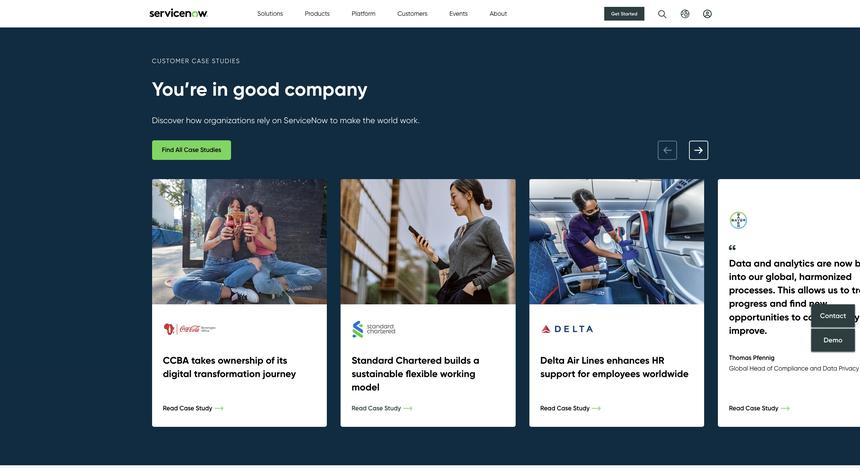 Task type: vqa. For each thing, say whether or not it's contained in the screenshot.
play ambient video element
no



Task type: locate. For each thing, give the bounding box(es) containing it.
1 horizontal spatial and
[[810, 365, 822, 373]]

model
[[352, 382, 380, 394]]

employees
[[592, 368, 640, 380]]

rely
[[257, 115, 270, 125]]

of inside thomas pfennig global head of compliance and data privacy
[[767, 365, 773, 373]]

studies
[[212, 57, 240, 65]]

and left analytics
[[754, 258, 772, 270]]

of
[[266, 355, 275, 367], [767, 365, 773, 373]]

products button
[[305, 9, 330, 18]]

slide 2 of 6 tab panel
[[341, 179, 516, 427]]

1 horizontal spatial data
[[823, 365, 838, 373]]

servicenow image
[[149, 8, 209, 17]]

about button
[[490, 9, 507, 18]]

0 vertical spatial data
[[729, 258, 752, 270]]

slide 4 of 6 tab panel
[[718, 179, 860, 427]]

of down pfennig
[[767, 365, 773, 373]]

digital
[[163, 368, 192, 380]]

1 vertical spatial and
[[810, 365, 822, 373]]

cocal cola beverages africa image
[[164, 318, 217, 340]]

journey
[[263, 368, 296, 380]]

world
[[377, 115, 398, 125]]

you're
[[152, 77, 208, 101]]

work.
[[400, 115, 420, 125]]

data
[[729, 258, 752, 270], [823, 365, 838, 373]]

enhances
[[607, 355, 650, 367]]

support
[[541, 368, 576, 380]]

solutions button
[[257, 9, 283, 18]]

and right compliance
[[810, 365, 822, 373]]

customer
[[152, 57, 190, 65]]

ownership
[[218, 355, 264, 367]]

standard chartered builds a sustainable flexible working model
[[352, 355, 480, 394]]

of left its
[[266, 355, 275, 367]]

now
[[834, 258, 853, 270]]

and inside data and analytics are now b
[[754, 258, 772, 270]]

its
[[277, 355, 287, 367]]

go to servicenow account image
[[703, 9, 712, 18]]

0 horizontal spatial and
[[754, 258, 772, 270]]

delta air lines enhances hr support for employees worldwide
[[541, 355, 689, 380]]

and inside thomas pfennig global head of compliance and data privacy
[[810, 365, 822, 373]]

of inside ccba takes ownership of its digital transformation journey
[[266, 355, 275, 367]]

worldwide
[[643, 368, 689, 380]]

0 vertical spatial and
[[754, 258, 772, 270]]

and
[[754, 258, 772, 270], [810, 365, 822, 373]]

good
[[233, 77, 280, 101]]

0 horizontal spatial data
[[729, 258, 752, 270]]

head
[[750, 365, 766, 373]]

the
[[363, 115, 375, 125]]

0 horizontal spatial of
[[266, 355, 275, 367]]

1 horizontal spatial of
[[767, 365, 773, 373]]

pfennig
[[753, 354, 775, 362]]

customers button
[[398, 9, 428, 18]]

privacy
[[839, 365, 859, 373]]

1 vertical spatial data
[[823, 365, 838, 373]]

slide 1 of 6 tab panel
[[152, 179, 327, 427]]

ccba
[[163, 355, 189, 367]]

platform
[[352, 10, 376, 17]]

delta
[[541, 355, 565, 367]]

discover
[[152, 115, 184, 125]]



Task type: describe. For each thing, give the bounding box(es) containing it.
customer case studies
[[152, 57, 240, 65]]

transformation
[[194, 368, 260, 380]]

standard
[[352, 355, 394, 367]]

products
[[305, 10, 330, 17]]

air
[[567, 355, 580, 367]]

b
[[855, 258, 860, 270]]

thomas pfennig global head of compliance and data privacy
[[729, 354, 859, 373]]

thomas
[[729, 354, 752, 362]]

data inside thomas pfennig global head of compliance and data privacy
[[823, 365, 838, 373]]

how
[[186, 115, 202, 125]]

platform button
[[352, 9, 376, 18]]

get started
[[611, 11, 638, 17]]

case
[[192, 57, 210, 65]]

data inside data and analytics are now b
[[729, 258, 752, 270]]

takes
[[191, 355, 215, 367]]

flexible
[[406, 368, 438, 380]]

analytics
[[774, 258, 815, 270]]

sustainable
[[352, 368, 403, 380]]

data and analytics are now b
[[729, 258, 860, 337]]

discover how organizations rely on servicenow to make the world work.
[[152, 115, 420, 125]]

started
[[621, 11, 638, 17]]

customers
[[398, 10, 428, 17]]

get started link
[[605, 7, 645, 21]]

make
[[340, 115, 361, 125]]

ccba takes ownership of its digital transformation journey
[[163, 355, 296, 380]]

standard chartered bank logo image
[[353, 318, 406, 340]]

to
[[330, 115, 338, 125]]

compliance
[[774, 365, 809, 373]]

solutions
[[257, 10, 283, 17]]

events
[[450, 10, 468, 17]]

get
[[611, 11, 620, 17]]

chartered
[[396, 355, 442, 367]]

lines
[[582, 355, 604, 367]]

delta air lines logo image
[[542, 318, 595, 340]]

slide 3 of 6 tab panel
[[530, 179, 705, 427]]

a
[[474, 355, 480, 367]]

in
[[212, 77, 228, 101]]

global
[[729, 365, 748, 373]]

hr
[[652, 355, 665, 367]]

organizations
[[204, 115, 255, 125]]

builds
[[444, 355, 471, 367]]

working
[[440, 368, 476, 380]]

on
[[272, 115, 282, 125]]

for
[[578, 368, 590, 380]]

about
[[490, 10, 507, 17]]

you're in good company
[[152, 77, 368, 101]]

servicenow
[[284, 115, 328, 125]]

company
[[285, 77, 368, 101]]

events button
[[450, 9, 468, 18]]

are
[[817, 258, 832, 270]]



